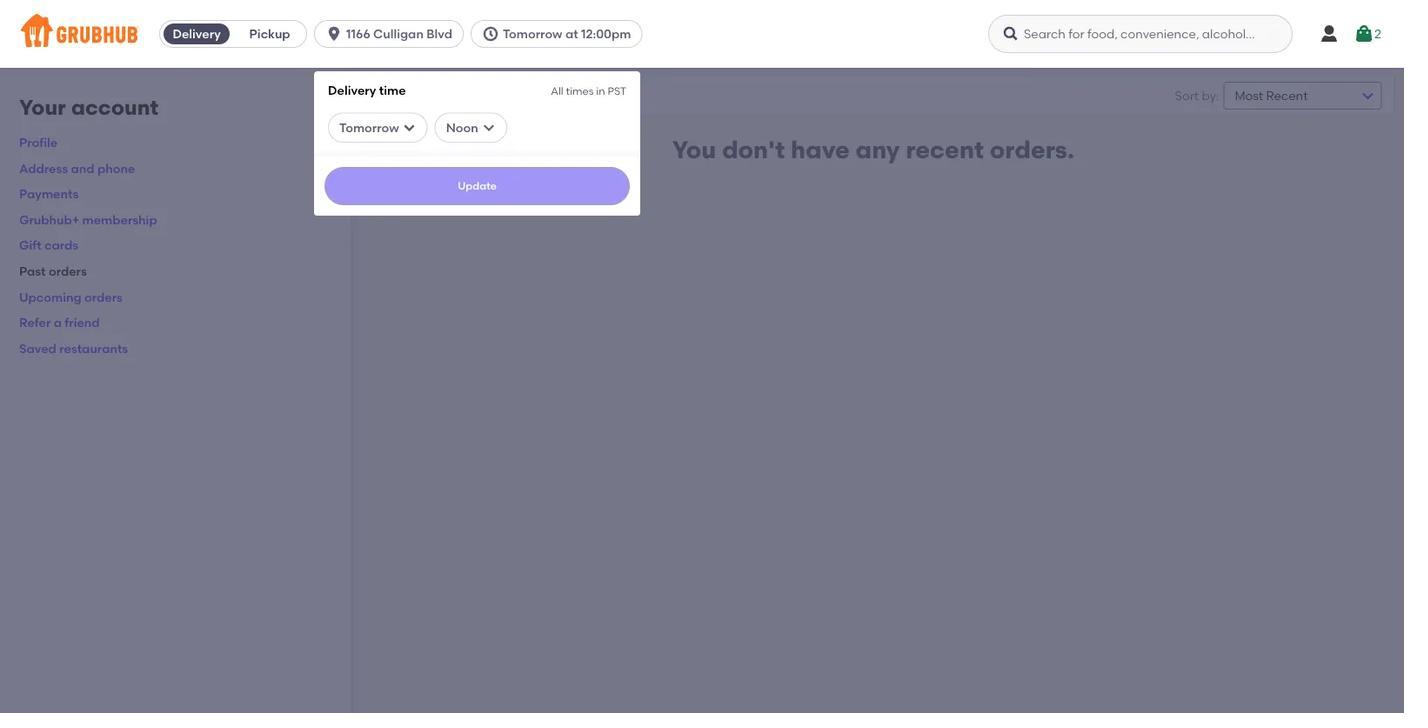Task type: describe. For each thing, give the bounding box(es) containing it.
main navigation navigation
[[0, 0, 1405, 714]]

times
[[566, 84, 594, 97]]

upcoming orders
[[19, 290, 123, 304]]

you don't have any recent orders.
[[672, 135, 1075, 164]]

past orders link
[[19, 264, 87, 279]]

2
[[1375, 26, 1382, 41]]

tomorrow at 12:00pm
[[503, 27, 631, 41]]

delivery for delivery
[[173, 27, 221, 41]]

delivery for delivery time
[[328, 83, 376, 97]]

payments
[[19, 187, 79, 201]]

grubhub+ membership
[[19, 212, 157, 227]]

grubhub+ membership link
[[19, 212, 157, 227]]

gift cards
[[19, 238, 78, 253]]

by:
[[1202, 88, 1220, 103]]

gift cards link
[[19, 238, 78, 253]]

pst
[[608, 84, 627, 97]]

1166 culligan blvd button
[[314, 20, 471, 48]]

all
[[551, 84, 564, 97]]

refer
[[19, 315, 51, 330]]

sort
[[1176, 88, 1199, 103]]

past orders
[[19, 264, 87, 279]]

upcoming
[[19, 290, 82, 304]]

pickup
[[249, 27, 290, 41]]

pickup button
[[233, 20, 306, 48]]

tomorrow at 12:00pm button
[[471, 20, 650, 48]]

refer a friend link
[[19, 315, 100, 330]]

svg image inside 1166 culligan blvd button
[[326, 25, 343, 43]]

payments link
[[19, 187, 79, 201]]

saved restaurants link
[[19, 341, 128, 356]]

1166 culligan blvd
[[346, 27, 453, 41]]

update
[[458, 180, 497, 192]]

2 button
[[1354, 18, 1382, 50]]

orders.
[[990, 135, 1075, 164]]

noon
[[446, 120, 479, 135]]

recent
[[906, 135, 984, 164]]

friend
[[65, 315, 100, 330]]



Task type: locate. For each thing, give the bounding box(es) containing it.
membership
[[82, 212, 157, 227]]

tomorrow for tomorrow
[[340, 120, 399, 135]]

orders up upcoming orders
[[49, 264, 87, 279]]

delivery left time
[[328, 83, 376, 97]]

saved restaurants
[[19, 341, 128, 356]]

you
[[672, 135, 717, 164]]

1 vertical spatial tomorrow
[[340, 120, 399, 135]]

refer a friend
[[19, 315, 100, 330]]

0 vertical spatial tomorrow
[[503, 27, 563, 41]]

in
[[596, 84, 605, 97]]

profile
[[19, 135, 58, 150]]

blvd
[[427, 27, 453, 41]]

time
[[379, 83, 406, 97]]

restaurants
[[59, 341, 128, 356]]

0 horizontal spatial delivery
[[173, 27, 221, 41]]

svg image inside 2 "button"
[[1354, 23, 1375, 44]]

orders for past orders
[[49, 264, 87, 279]]

sort by:
[[1176, 88, 1220, 103]]

grubhub+
[[19, 212, 79, 227]]

1 vertical spatial delivery
[[328, 83, 376, 97]]

0 vertical spatial orders
[[49, 264, 87, 279]]

delivery
[[173, 27, 221, 41], [328, 83, 376, 97]]

at
[[566, 27, 578, 41]]

cards
[[44, 238, 78, 253]]

1166
[[346, 27, 371, 41]]

address
[[19, 161, 68, 176]]

any
[[856, 135, 900, 164]]

delivery inside button
[[173, 27, 221, 41]]

svg image
[[1003, 25, 1020, 43]]

profile link
[[19, 135, 58, 150]]

1 horizontal spatial tomorrow
[[503, 27, 563, 41]]

address and phone
[[19, 161, 135, 176]]

account
[[71, 95, 159, 120]]

delivery button
[[160, 20, 233, 48]]

orders
[[378, 88, 418, 103]]

orders
[[49, 264, 87, 279], [84, 290, 123, 304]]

phone
[[97, 161, 135, 176]]

have
[[791, 135, 850, 164]]

tomorrow down delivery time
[[340, 120, 399, 135]]

past
[[19, 264, 46, 279]]

orders button
[[362, 84, 434, 108]]

svg image inside the 'tomorrow at 12:00pm' button
[[482, 25, 500, 43]]

delivery left pickup
[[173, 27, 221, 41]]

don't
[[722, 135, 785, 164]]

gift
[[19, 238, 41, 253]]

1 vertical spatial orders
[[84, 290, 123, 304]]

upcoming orders link
[[19, 290, 123, 304]]

orders up the 'friend'
[[84, 290, 123, 304]]

update button
[[325, 167, 630, 205]]

and
[[71, 161, 95, 176]]

delivery time
[[328, 83, 406, 97]]

12:00pm
[[581, 27, 631, 41]]

address and phone link
[[19, 161, 135, 176]]

1 horizontal spatial delivery
[[328, 83, 376, 97]]

0 horizontal spatial tomorrow
[[340, 120, 399, 135]]

0 vertical spatial delivery
[[173, 27, 221, 41]]

a
[[54, 315, 62, 330]]

tomorrow inside button
[[503, 27, 563, 41]]

orders for upcoming orders
[[84, 290, 123, 304]]

tomorrow left at
[[503, 27, 563, 41]]

saved
[[19, 341, 56, 356]]

your
[[19, 95, 66, 120]]

svg image
[[1354, 23, 1375, 44], [326, 25, 343, 43], [482, 25, 500, 43], [536, 85, 557, 106], [403, 121, 417, 135], [482, 121, 496, 135]]

tomorrow
[[503, 27, 563, 41], [340, 120, 399, 135]]

tomorrow for tomorrow at 12:00pm
[[503, 27, 563, 41]]

your account
[[19, 95, 159, 120]]

all times in pst
[[551, 84, 627, 97]]

culligan
[[373, 27, 424, 41]]



Task type: vqa. For each thing, say whether or not it's contained in the screenshot.
Other
no



